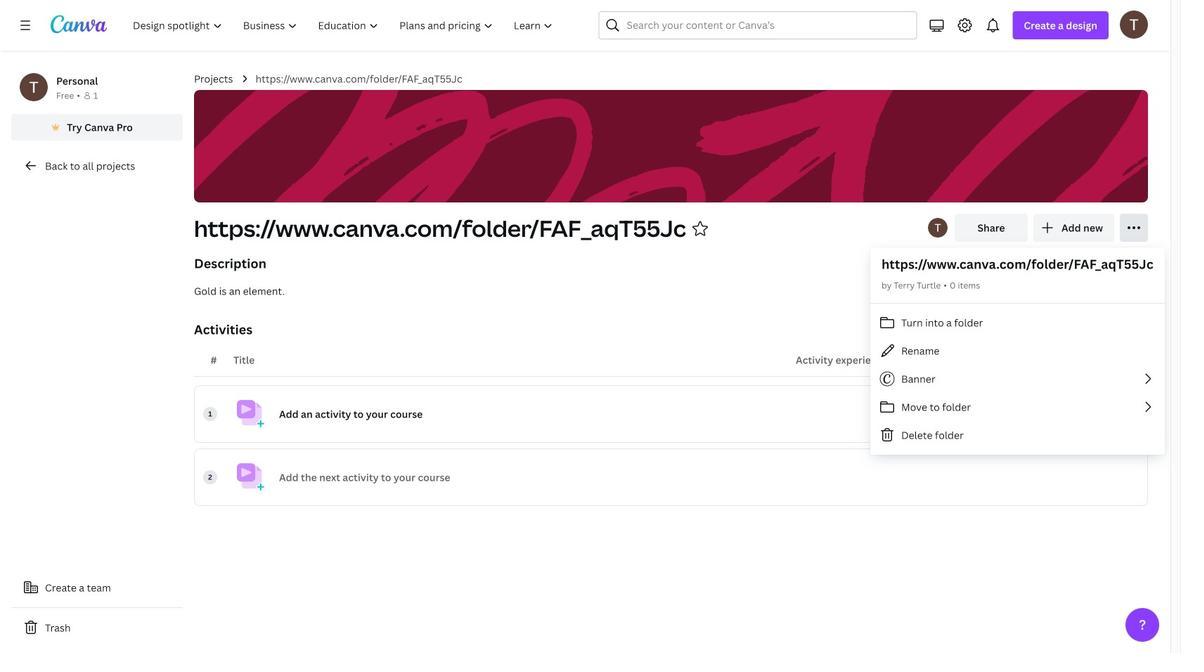 Task type: describe. For each thing, give the bounding box(es) containing it.
terry turtle image
[[1120, 10, 1148, 39]]

Search search field
[[627, 12, 889, 39]]

top level navigation element
[[124, 11, 565, 39]]



Task type: vqa. For each thing, say whether or not it's contained in the screenshot.
'found'
no



Task type: locate. For each thing, give the bounding box(es) containing it.
1 vertical spatial row
[[194, 449, 1148, 506]]

row
[[194, 385, 1148, 443], [194, 449, 1148, 506]]

2 row from the top
[[194, 449, 1148, 506]]

None search field
[[599, 11, 917, 39]]

1 row from the top
[[194, 385, 1148, 443]]

0 vertical spatial row
[[194, 385, 1148, 443]]



